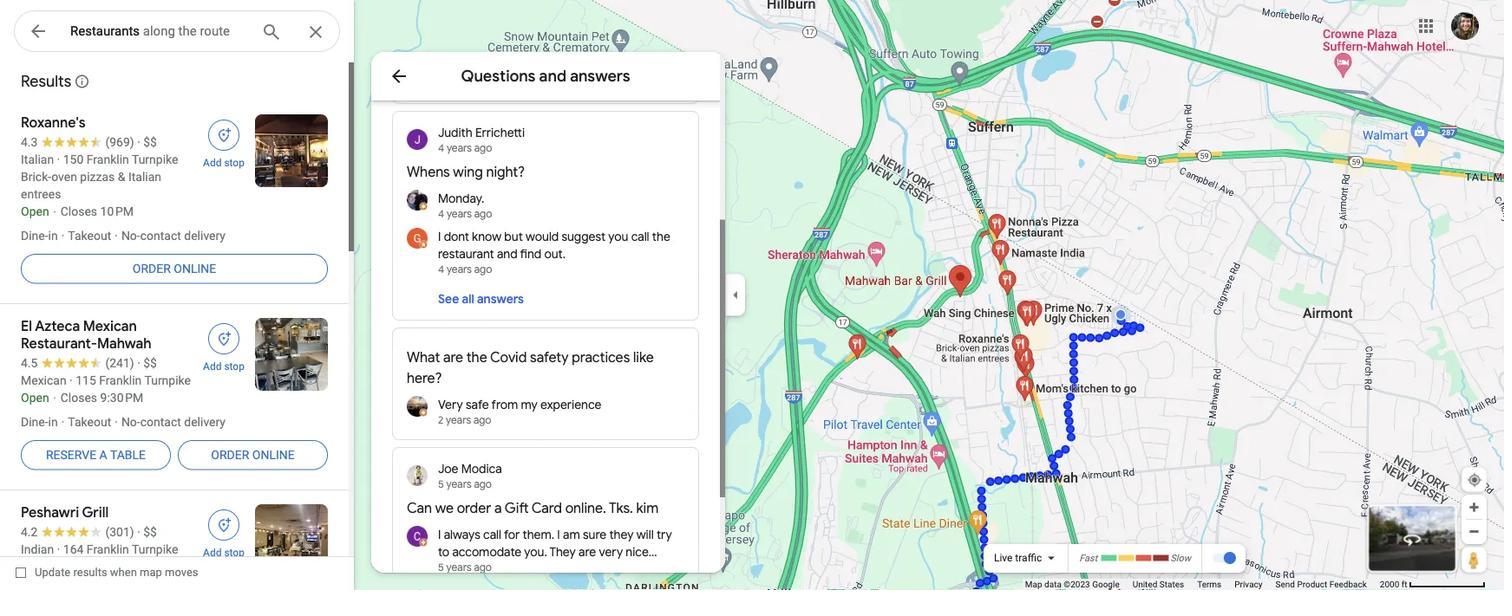 Task type: vqa. For each thing, say whether or not it's contained in the screenshot.
2M9X+3R Wanaque, New Jersey
no



Task type: locate. For each thing, give the bounding box(es) containing it.
0 vertical spatial order online link
[[21, 248, 328, 290]]

footer inside google maps element
[[1025, 579, 1380, 591]]

2 vertical spatial add stop button
[[193, 505, 255, 560]]

live traffic option
[[994, 553, 1042, 565]]

0 horizontal spatial online
[[174, 262, 216, 276]]

results for restaurants feed
[[0, 61, 354, 591]]

2000 ft button
[[1380, 580, 1486, 590]]

united states
[[1133, 580, 1184, 590]]

send product feedback button
[[1276, 579, 1367, 591]]

1 vertical spatial stop
[[224, 361, 245, 373]]

privacy button
[[1235, 579, 1263, 591]]

 search field
[[14, 10, 340, 56]]

add stop for add stop icon
[[203, 361, 245, 373]]

results
[[21, 72, 71, 92]]

ft
[[1402, 580, 1407, 590]]

1 vertical spatial add stop button
[[193, 318, 255, 374]]

2 add stop image from the top
[[216, 518, 232, 533]]

1 add from the top
[[203, 157, 222, 169]]

add
[[203, 157, 222, 169], [203, 361, 222, 373], [203, 547, 222, 560]]

None field
[[70, 21, 247, 42]]

2 stop from the top
[[224, 361, 245, 373]]

stop
[[224, 157, 245, 169], [224, 361, 245, 373], [224, 547, 245, 560]]

3 add from the top
[[203, 547, 222, 560]]

privacy
[[1235, 580, 1263, 590]]

1 add stop button from the top
[[193, 115, 255, 170]]

1 vertical spatial order
[[211, 448, 249, 463]]

none field inside restaurants field
[[70, 21, 247, 42]]

add stop image
[[216, 128, 232, 143], [216, 518, 232, 533]]

0 vertical spatial order
[[133, 262, 171, 276]]

0 vertical spatial add stop image
[[216, 128, 232, 143]]

table
[[110, 448, 146, 463]]

footer containing map data ©2023 google
[[1025, 579, 1380, 591]]

order
[[133, 262, 171, 276], [211, 448, 249, 463]]

add stop button
[[193, 115, 255, 170], [193, 318, 255, 374], [193, 505, 255, 560]]

 Show traffic  checkbox
[[1212, 552, 1236, 566]]

1 vertical spatial add stop image
[[216, 518, 232, 533]]

results
[[73, 566, 107, 579]]

0 vertical spatial add stop
[[203, 157, 245, 169]]

2 add from the top
[[203, 361, 222, 373]]

fast
[[1079, 553, 1098, 564]]

1 horizontal spatial online
[[252, 448, 295, 463]]

when
[[110, 566, 137, 579]]

0 vertical spatial add
[[203, 157, 222, 169]]

2 vertical spatial add
[[203, 547, 222, 560]]

1 vertical spatial add
[[203, 361, 222, 373]]

add stop for first add stop image from the bottom
[[203, 547, 245, 560]]

reserve
[[46, 448, 96, 463]]

Update results when map moves checkbox
[[16, 562, 198, 584]]

2 vertical spatial stop
[[224, 547, 245, 560]]

1 horizontal spatial order
[[211, 448, 249, 463]]

3 add stop from the top
[[203, 547, 245, 560]]

live traffic
[[994, 553, 1042, 565]]

2 add stop from the top
[[203, 361, 245, 373]]

data
[[1044, 580, 1062, 590]]

reserve a table
[[46, 448, 146, 463]]

1 vertical spatial add stop
[[203, 361, 245, 373]]

add stop for 1st add stop image from the top of the results for restaurants feed
[[203, 157, 245, 169]]

online
[[174, 262, 216, 276], [252, 448, 295, 463]]

0 horizontal spatial order
[[133, 262, 171, 276]]

a
[[99, 448, 107, 463]]

0 vertical spatial add stop button
[[193, 115, 255, 170]]

collapse side panel image
[[726, 286, 745, 305]]

footer
[[1025, 579, 1380, 591]]

1 stop from the top
[[224, 157, 245, 169]]

2 vertical spatial add stop
[[203, 547, 245, 560]]

1 vertical spatial online
[[252, 448, 295, 463]]

1 add stop from the top
[[203, 157, 245, 169]]

learn more about legal disclosure regarding public reviews on google maps image
[[74, 74, 90, 89]]

add stop
[[203, 157, 245, 169], [203, 361, 245, 373], [203, 547, 245, 560]]

order online link
[[21, 248, 328, 290], [178, 435, 328, 476]]

0 vertical spatial stop
[[224, 157, 245, 169]]

zoom out image
[[1468, 526, 1481, 539]]

feedback
[[1330, 580, 1367, 590]]

order online
[[133, 262, 216, 276], [211, 448, 295, 463]]



Task type: describe. For each thing, give the bounding box(es) containing it.
product
[[1297, 580, 1328, 590]]

update
[[35, 566, 70, 579]]

map
[[140, 566, 162, 579]]

2000 ft
[[1380, 580, 1407, 590]]

live
[[994, 553, 1013, 565]]

1 vertical spatial order online link
[[178, 435, 328, 476]]

show street view coverage image
[[1462, 547, 1487, 573]]

0 vertical spatial order online
[[133, 262, 216, 276]]

3 add stop button from the top
[[193, 505, 255, 560]]

send product feedback
[[1276, 580, 1367, 590]]

google
[[1092, 580, 1120, 590]]

add for add stop icon
[[203, 361, 222, 373]]

google account: giulia masi  
(giulia.masi@adept.ai) image
[[1451, 12, 1479, 40]]

map
[[1025, 580, 1042, 590]]

slow
[[1170, 553, 1191, 564]]

traffic
[[1015, 553, 1042, 565]]

Restaurants field
[[14, 10, 340, 53]]

map data ©2023 google
[[1025, 580, 1120, 590]]

add for 1st add stop image from the top of the results for restaurants feed
[[203, 157, 222, 169]]

zoom in image
[[1468, 501, 1481, 514]]

send
[[1276, 580, 1295, 590]]

3 stop from the top
[[224, 547, 245, 560]]

add stop image
[[216, 331, 232, 347]]

2 add stop button from the top
[[193, 318, 255, 374]]

show your location image
[[1467, 473, 1482, 488]]

0 vertical spatial online
[[174, 262, 216, 276]]

states
[[1160, 580, 1184, 590]]

moves
[[165, 566, 198, 579]]

united states button
[[1133, 579, 1184, 591]]

update results when map moves
[[35, 566, 198, 579]]

 button
[[14, 10, 62, 56]]

google maps element
[[0, 0, 1504, 591]]

terms
[[1197, 580, 1222, 590]]

2000
[[1380, 580, 1399, 590]]

©2023
[[1064, 580, 1090, 590]]

united
[[1133, 580, 1157, 590]]

1 add stop image from the top
[[216, 128, 232, 143]]

reserve a table link
[[21, 435, 171, 476]]

street view image
[[1402, 529, 1423, 550]]


[[28, 19, 49, 44]]

terms button
[[1197, 579, 1222, 591]]

1 vertical spatial order online
[[211, 448, 295, 463]]

add for first add stop image from the bottom
[[203, 547, 222, 560]]



